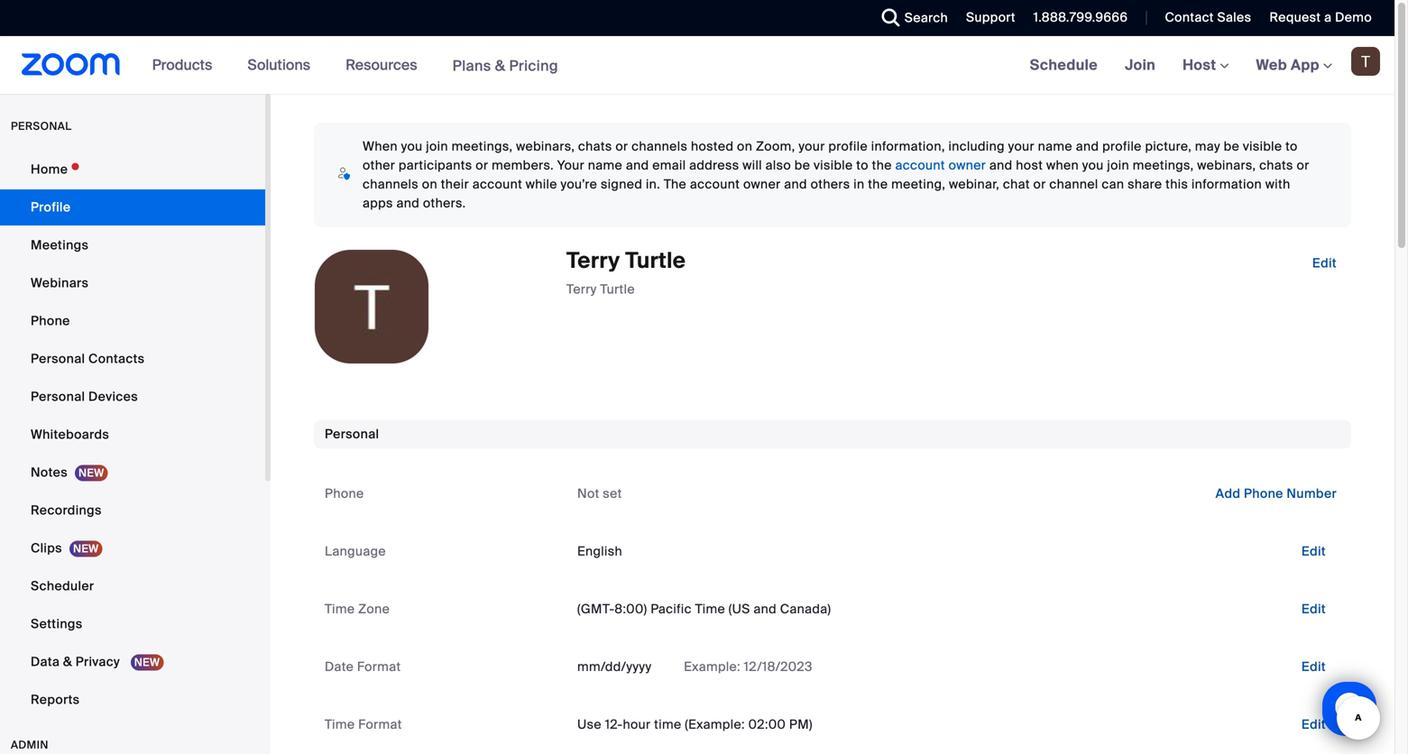 Task type: describe. For each thing, give the bounding box(es) containing it.
search button
[[869, 0, 953, 36]]

1 horizontal spatial account
[[690, 176, 740, 193]]

members.
[[492, 157, 554, 174]]

and up when
[[1076, 138, 1100, 155]]

share
[[1128, 176, 1163, 193]]

2 terry from the top
[[567, 281, 597, 298]]

other
[[363, 157, 395, 174]]

language
[[325, 543, 386, 560]]

edit button for (gmt-8:00) pacific time (us and canada)
[[1288, 595, 1341, 624]]

settings link
[[0, 607, 265, 643]]

12-
[[605, 717, 623, 733]]

hour
[[623, 717, 651, 733]]

edit for (gmt-8:00) pacific time (us and canada)
[[1302, 601, 1327, 618]]

schedule
[[1030, 56, 1098, 74]]

admin
[[11, 738, 49, 752]]

recordings link
[[0, 493, 265, 529]]

time format
[[325, 717, 402, 733]]

0 horizontal spatial name
[[588, 157, 623, 174]]

time for (gmt-8:00) pacific time (us and canada)
[[325, 601, 355, 618]]

account owner link
[[896, 157, 987, 174]]

contact
[[1166, 9, 1215, 26]]

personal menu menu
[[0, 152, 265, 720]]

zoom,
[[756, 138, 796, 155]]

whiteboards link
[[0, 417, 265, 453]]

2 horizontal spatial account
[[896, 157, 946, 174]]

clips link
[[0, 531, 265, 567]]

their
[[441, 176, 469, 193]]

0 vertical spatial turtle
[[626, 247, 686, 275]]

meetings navigation
[[1017, 36, 1395, 95]]

the inside the when you join meetings, webinars, chats or channels hosted on zoom, your profile information, including your name and profile picture, may be visible to other participants or members. your name and email address will also be visible to the
[[872, 157, 892, 174]]

including
[[949, 138, 1005, 155]]

devices
[[88, 389, 138, 405]]

privacy
[[76, 654, 120, 671]]

support
[[967, 9, 1016, 26]]

profile link
[[0, 190, 265, 226]]

contacts
[[88, 351, 145, 367]]

others
[[811, 176, 851, 193]]

canada)
[[781, 601, 832, 618]]

email
[[653, 157, 686, 174]]

personal devices
[[31, 389, 138, 405]]

meetings, inside the and host when you join meetings, webinars, chats or channels on their account while you're signed in. the account owner and others in the meeting, webinar, chat or channel can share this information with apps and others.
[[1133, 157, 1195, 174]]

when
[[363, 138, 398, 155]]

personal for personal contacts
[[31, 351, 85, 367]]

meetings
[[31, 237, 89, 254]]

and down also
[[785, 176, 808, 193]]

meetings link
[[0, 227, 265, 264]]

pm)
[[790, 717, 813, 733]]

date format
[[325, 659, 401, 676]]

web app button
[[1257, 56, 1333, 74]]

webinars, inside the when you join meetings, webinars, chats or channels hosted on zoom, your profile information, including your name and profile picture, may be visible to other participants or members. your name and email address will also be visible to the
[[516, 138, 575, 155]]

address
[[690, 157, 740, 174]]

app
[[1292, 56, 1320, 74]]

mm/dd/yyyy
[[578, 659, 652, 676]]

hosted
[[691, 138, 734, 155]]

join inside the and host when you join meetings, webinars, chats or channels on their account while you're signed in. the account owner and others in the meeting, webinar, chat or channel can share this information with apps and others.
[[1108, 157, 1130, 174]]

2 your from the left
[[1009, 138, 1035, 155]]

participants
[[399, 157, 473, 174]]

you inside the when you join meetings, webinars, chats or channels hosted on zoom, your profile information, including your name and profile picture, may be visible to other participants or members. your name and email address will also be visible to the
[[401, 138, 423, 155]]

1 horizontal spatial owner
[[949, 157, 987, 174]]

2 profile from the left
[[1103, 138, 1142, 155]]

the
[[664, 176, 687, 193]]

& for data
[[63, 654, 72, 671]]

banner containing products
[[0, 36, 1395, 95]]

(gmt-8:00) pacific time (us and canada)
[[578, 601, 832, 618]]

use
[[578, 717, 602, 733]]

information,
[[872, 138, 946, 155]]

time
[[655, 717, 682, 733]]

(gmt-
[[578, 601, 615, 618]]

others.
[[423, 195, 466, 212]]

schedule link
[[1017, 36, 1112, 94]]

0 vertical spatial to
[[1286, 138, 1299, 155]]

& for plans
[[495, 56, 506, 75]]

home link
[[0, 152, 265, 188]]

edit for english
[[1302, 543, 1327, 560]]

plans & pricing
[[453, 56, 559, 75]]

user photo image
[[315, 250, 429, 364]]

chats inside the and host when you join meetings, webinars, chats or channels on their account while you're signed in. the account owner and others in the meeting, webinar, chat or channel can share this information with apps and others.
[[1260, 157, 1294, 174]]

host button
[[1183, 56, 1230, 74]]

information
[[1192, 176, 1263, 193]]

0 horizontal spatial account
[[473, 176, 523, 193]]

(us
[[729, 601, 751, 618]]

0 vertical spatial visible
[[1244, 138, 1283, 155]]

in
[[854, 176, 865, 193]]

products button
[[152, 36, 221, 94]]

sales
[[1218, 9, 1252, 26]]

chats inside the when you join meetings, webinars, chats or channels hosted on zoom, your profile information, including your name and profile picture, may be visible to other participants or members. your name and email address will also be visible to the
[[578, 138, 613, 155]]

0 horizontal spatial visible
[[814, 157, 853, 174]]

will
[[743, 157, 763, 174]]

scheduler link
[[0, 569, 265, 605]]

0 vertical spatial name
[[1039, 138, 1073, 155]]

channels inside the and host when you join meetings, webinars, chats or channels on their account while you're signed in. the account owner and others in the meeting, webinar, chat or channel can share this information with apps and others.
[[363, 176, 419, 193]]

02:00
[[749, 717, 786, 733]]

resources
[[346, 56, 418, 74]]

add phone number button
[[1202, 480, 1352, 509]]

edit user photo image
[[357, 299, 386, 315]]

12/18/2023
[[744, 659, 813, 676]]



Task type: vqa. For each thing, say whether or not it's contained in the screenshot.


Task type: locate. For each thing, give the bounding box(es) containing it.
example:
[[684, 659, 741, 676]]

1 horizontal spatial profile
[[1103, 138, 1142, 155]]

1 vertical spatial be
[[795, 157, 811, 174]]

1.888.799.9666
[[1034, 9, 1129, 26]]

be right also
[[795, 157, 811, 174]]

apps
[[363, 195, 393, 212]]

your
[[799, 138, 826, 155], [1009, 138, 1035, 155]]

terry turtle terry turtle
[[567, 247, 686, 298]]

to up with
[[1286, 138, 1299, 155]]

add
[[1216, 486, 1241, 502]]

zoom logo image
[[22, 53, 121, 76]]

0 horizontal spatial meetings,
[[452, 138, 513, 155]]

banner
[[0, 36, 1395, 95]]

name up when
[[1039, 138, 1073, 155]]

0 horizontal spatial you
[[401, 138, 423, 155]]

example: 12/18/2023
[[681, 659, 813, 676]]

chats up your
[[578, 138, 613, 155]]

1 horizontal spatial visible
[[1244, 138, 1283, 155]]

may
[[1196, 138, 1221, 155]]

and up in.
[[626, 157, 649, 174]]

webinars, inside the and host when you join meetings, webinars, chats or channels on their account while you're signed in. the account owner and others in the meeting, webinar, chat or channel can share this information with apps and others.
[[1198, 157, 1257, 174]]

date
[[325, 659, 354, 676]]

plans
[[453, 56, 491, 75]]

time left (us at the right of page
[[695, 601, 726, 618]]

personal devices link
[[0, 379, 265, 415]]

phone down webinars
[[31, 313, 70, 329]]

0 vertical spatial chats
[[578, 138, 613, 155]]

signed
[[601, 176, 643, 193]]

meetings, down picture,
[[1133, 157, 1195, 174]]

account down address
[[690, 176, 740, 193]]

format
[[357, 659, 401, 676], [358, 717, 402, 733]]

on up will
[[737, 138, 753, 155]]

1 vertical spatial owner
[[744, 176, 781, 193]]

1 horizontal spatial &
[[495, 56, 506, 75]]

1 your from the left
[[799, 138, 826, 155]]

1 vertical spatial visible
[[814, 157, 853, 174]]

1 vertical spatial webinars,
[[1198, 157, 1257, 174]]

1 horizontal spatial your
[[1009, 138, 1035, 155]]

1 horizontal spatial phone
[[325, 486, 364, 502]]

1 horizontal spatial on
[[737, 138, 753, 155]]

on inside the when you join meetings, webinars, chats or channels hosted on zoom, your profile information, including your name and profile picture, may be visible to other participants or members. your name and email address will also be visible to the
[[737, 138, 753, 155]]

personal contacts
[[31, 351, 145, 367]]

and host when you join meetings, webinars, chats or channels on their account while you're signed in. the account owner and others in the meeting, webinar, chat or channel can share this information with apps and others.
[[363, 157, 1310, 212]]

1 vertical spatial you
[[1083, 157, 1104, 174]]

host
[[1017, 157, 1044, 174]]

join
[[426, 138, 448, 155], [1108, 157, 1130, 174]]

be right may
[[1224, 138, 1240, 155]]

1 horizontal spatial you
[[1083, 157, 1104, 174]]

the inside the and host when you join meetings, webinars, chats or channels on their account while you're signed in. the account owner and others in the meeting, webinar, chat or channel can share this information with apps and others.
[[868, 176, 888, 193]]

phone right add
[[1245, 486, 1284, 502]]

0 vertical spatial terry
[[567, 247, 620, 275]]

visible up with
[[1244, 138, 1283, 155]]

2 vertical spatial personal
[[325, 426, 379, 443]]

host
[[1183, 56, 1221, 74]]

a
[[1325, 9, 1333, 26]]

to up the in
[[857, 157, 869, 174]]

owner
[[949, 157, 987, 174], [744, 176, 781, 193]]

join
[[1126, 56, 1156, 74]]

resources button
[[346, 36, 426, 94]]

on inside the and host when you join meetings, webinars, chats or channels on their account while you're signed in. the account owner and others in the meeting, webinar, chat or channel can share this information with apps and others.
[[422, 176, 438, 193]]

0 vertical spatial personal
[[31, 351, 85, 367]]

owner inside the and host when you join meetings, webinars, chats or channels on their account while you're signed in. the account owner and others in the meeting, webinar, chat or channel can share this information with apps and others.
[[744, 176, 781, 193]]

you
[[401, 138, 423, 155], [1083, 157, 1104, 174]]

also
[[766, 157, 792, 174]]

owner up webinar, at the right top of the page
[[949, 157, 987, 174]]

solutions
[[248, 56, 311, 74]]

not set
[[578, 486, 622, 502]]

this
[[1166, 176, 1189, 193]]

channel
[[1050, 176, 1099, 193]]

name up signed
[[588, 157, 623, 174]]

contact sales link
[[1152, 0, 1257, 36], [1166, 9, 1252, 26]]

your right the zoom,
[[799, 138, 826, 155]]

8:00)
[[615, 601, 648, 618]]

webinars, up information
[[1198, 157, 1257, 174]]

1 horizontal spatial chats
[[1260, 157, 1294, 174]]

picture,
[[1146, 138, 1192, 155]]

1 vertical spatial chats
[[1260, 157, 1294, 174]]

1 horizontal spatial be
[[1224, 138, 1240, 155]]

products
[[152, 56, 212, 74]]

1 vertical spatial meetings,
[[1133, 157, 1195, 174]]

name
[[1039, 138, 1073, 155], [588, 157, 623, 174]]

request a demo
[[1270, 9, 1373, 26]]

time left zone
[[325, 601, 355, 618]]

1 vertical spatial join
[[1108, 157, 1130, 174]]

1 horizontal spatial webinars,
[[1198, 157, 1257, 174]]

phone inside button
[[1245, 486, 1284, 502]]

chat
[[1004, 176, 1031, 193]]

0 horizontal spatial &
[[63, 654, 72, 671]]

search
[[905, 9, 949, 26]]

format for time format
[[358, 717, 402, 733]]

channels inside the when you join meetings, webinars, chats or channels hosted on zoom, your profile information, including your name and profile picture, may be visible to other participants or members. your name and email address will also be visible to the
[[632, 138, 688, 155]]

0 vertical spatial owner
[[949, 157, 987, 174]]

web
[[1257, 56, 1288, 74]]

data
[[31, 654, 60, 671]]

format down date format
[[358, 717, 402, 733]]

1 terry from the top
[[567, 247, 620, 275]]

profile up can at the top of page
[[1103, 138, 1142, 155]]

chats up with
[[1260, 157, 1294, 174]]

in.
[[646, 176, 661, 193]]

to
[[1286, 138, 1299, 155], [857, 157, 869, 174]]

1 vertical spatial personal
[[31, 389, 85, 405]]

1 vertical spatial the
[[868, 176, 888, 193]]

data & privacy link
[[0, 644, 265, 681]]

1.888.799.9666 button
[[1021, 0, 1133, 36], [1034, 9, 1129, 26]]

and
[[1076, 138, 1100, 155], [626, 157, 649, 174], [990, 157, 1013, 174], [785, 176, 808, 193], [397, 195, 420, 212], [754, 601, 777, 618]]

home
[[31, 161, 68, 178]]

with
[[1266, 176, 1291, 193]]

0 horizontal spatial phone
[[31, 313, 70, 329]]

meetings, up members.
[[452, 138, 513, 155]]

request
[[1270, 9, 1322, 26]]

0 vertical spatial be
[[1224, 138, 1240, 155]]

pricing
[[509, 56, 559, 75]]

1 horizontal spatial meetings,
[[1133, 157, 1195, 174]]

0 horizontal spatial join
[[426, 138, 448, 155]]

0 vertical spatial webinars,
[[516, 138, 575, 155]]

0 horizontal spatial channels
[[363, 176, 419, 193]]

the
[[872, 157, 892, 174], [868, 176, 888, 193]]

0 vertical spatial join
[[426, 138, 448, 155]]

and up chat
[[990, 157, 1013, 174]]

webinars link
[[0, 265, 265, 301]]

& right data
[[63, 654, 72, 671]]

the down information, at the right of the page
[[872, 157, 892, 174]]

& right plans
[[495, 56, 506, 75]]

add phone number
[[1216, 486, 1338, 502]]

1 horizontal spatial join
[[1108, 157, 1130, 174]]

and right apps
[[397, 195, 420, 212]]

0 horizontal spatial chats
[[578, 138, 613, 155]]

be
[[1224, 138, 1240, 155], [795, 157, 811, 174]]

1 horizontal spatial channels
[[632, 138, 688, 155]]

while
[[526, 176, 558, 193]]

& inside product information navigation
[[495, 56, 506, 75]]

join inside the when you join meetings, webinars, chats or channels hosted on zoom, your profile information, including your name and profile picture, may be visible to other participants or members. your name and email address will also be visible to the
[[426, 138, 448, 155]]

format right date on the bottom of the page
[[357, 659, 401, 676]]

2 horizontal spatial phone
[[1245, 486, 1284, 502]]

visible up others
[[814, 157, 853, 174]]

plans & pricing link
[[453, 56, 559, 75], [453, 56, 559, 75]]

& inside data & privacy link
[[63, 654, 72, 671]]

1 horizontal spatial to
[[1286, 138, 1299, 155]]

channels up email
[[632, 138, 688, 155]]

account up meeting,
[[896, 157, 946, 174]]

0 horizontal spatial owner
[[744, 176, 781, 193]]

meetings, inside the when you join meetings, webinars, chats or channels hosted on zoom, your profile information, including your name and profile picture, may be visible to other participants or members. your name and email address will also be visible to the
[[452, 138, 513, 155]]

not
[[578, 486, 600, 502]]

on down participants
[[422, 176, 438, 193]]

0 vertical spatial you
[[401, 138, 423, 155]]

and right (us at the right of page
[[754, 601, 777, 618]]

join link
[[1112, 36, 1170, 94]]

1 vertical spatial format
[[358, 717, 402, 733]]

personal
[[31, 351, 85, 367], [31, 389, 85, 405], [325, 426, 379, 443]]

0 horizontal spatial profile
[[829, 138, 868, 155]]

owner down will
[[744, 176, 781, 193]]

the right the in
[[868, 176, 888, 193]]

solutions button
[[248, 36, 319, 94]]

1 vertical spatial on
[[422, 176, 438, 193]]

pacific
[[651, 601, 692, 618]]

can
[[1102, 176, 1125, 193]]

format for date format
[[357, 659, 401, 676]]

1 vertical spatial &
[[63, 654, 72, 671]]

1 vertical spatial turtle
[[601, 281, 635, 298]]

time down date on the bottom of the page
[[325, 717, 355, 733]]

0 horizontal spatial to
[[857, 157, 869, 174]]

reports
[[31, 692, 80, 709]]

edit button for english
[[1288, 537, 1341, 566]]

channels down 'other'
[[363, 176, 419, 193]]

webinars, up members.
[[516, 138, 575, 155]]

join up can at the top of page
[[1108, 157, 1130, 174]]

your up host
[[1009, 138, 1035, 155]]

personal contacts link
[[0, 341, 265, 377]]

0 horizontal spatial webinars,
[[516, 138, 575, 155]]

contact sales
[[1166, 9, 1252, 26]]

edit for use 12-hour time (example: 02:00 pm)
[[1302, 717, 1327, 733]]

webinar,
[[949, 176, 1000, 193]]

use 12-hour time (example: 02:00 pm)
[[578, 717, 813, 733]]

when
[[1047, 157, 1080, 174]]

when you join meetings, webinars, chats or channels hosted on zoom, your profile information, including your name and profile picture, may be visible to other participants or members. your name and email address will also be visible to the
[[363, 138, 1299, 174]]

1 horizontal spatial name
[[1039, 138, 1073, 155]]

1 profile from the left
[[829, 138, 868, 155]]

profile picture image
[[1352, 47, 1381, 76]]

0 horizontal spatial be
[[795, 157, 811, 174]]

0 horizontal spatial on
[[422, 176, 438, 193]]

1 vertical spatial terry
[[567, 281, 597, 298]]

1 vertical spatial name
[[588, 157, 623, 174]]

product information navigation
[[139, 36, 572, 95]]

phone
[[31, 313, 70, 329], [325, 486, 364, 502], [1245, 486, 1284, 502]]

0 vertical spatial &
[[495, 56, 506, 75]]

0 horizontal spatial your
[[799, 138, 826, 155]]

account down members.
[[473, 176, 523, 193]]

phone up language
[[325, 486, 364, 502]]

&
[[495, 56, 506, 75], [63, 654, 72, 671]]

0 vertical spatial channels
[[632, 138, 688, 155]]

profile up the in
[[829, 138, 868, 155]]

0 vertical spatial meetings,
[[452, 138, 513, 155]]

personal for personal devices
[[31, 389, 85, 405]]

join up participants
[[426, 138, 448, 155]]

0 vertical spatial format
[[357, 659, 401, 676]]

you up channel
[[1083, 157, 1104, 174]]

1 vertical spatial to
[[857, 157, 869, 174]]

you inside the and host when you join meetings, webinars, chats or channels on their account while you're signed in. the account owner and others in the meeting, webinar, chat or channel can share this information with apps and others.
[[1083, 157, 1104, 174]]

phone inside personal menu menu
[[31, 313, 70, 329]]

web app
[[1257, 56, 1320, 74]]

your
[[558, 157, 585, 174]]

edit button
[[1299, 249, 1352, 278], [1288, 537, 1341, 566], [1288, 595, 1341, 624], [1288, 653, 1341, 682], [1288, 711, 1341, 740]]

whiteboards
[[31, 426, 109, 443]]

0 vertical spatial on
[[737, 138, 753, 155]]

notes
[[31, 464, 68, 481]]

edit button for use 12-hour time (example: 02:00 pm)
[[1288, 711, 1341, 740]]

you up participants
[[401, 138, 423, 155]]

0 vertical spatial the
[[872, 157, 892, 174]]

settings
[[31, 616, 83, 633]]

1 vertical spatial channels
[[363, 176, 419, 193]]

visible
[[1244, 138, 1283, 155], [814, 157, 853, 174]]

profile
[[829, 138, 868, 155], [1103, 138, 1142, 155]]

zone
[[358, 601, 390, 618]]

time for use 12-hour time (example: 02:00 pm)
[[325, 717, 355, 733]]



